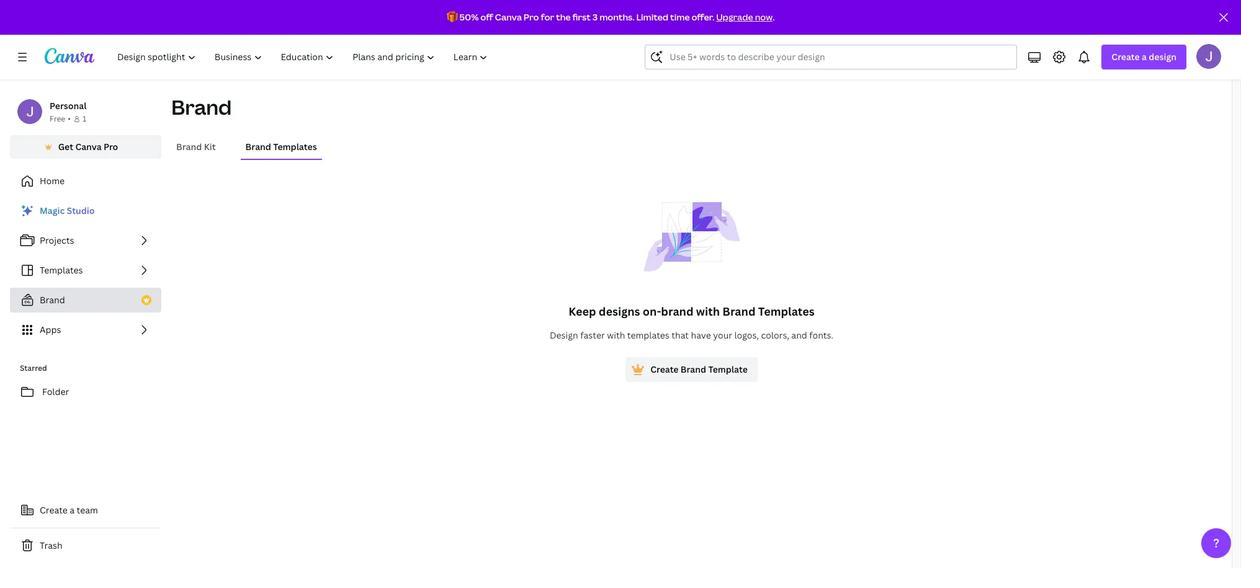 Task type: locate. For each thing, give the bounding box(es) containing it.
.
[[773, 11, 775, 23]]

fonts.
[[809, 330, 834, 341]]

create inside button
[[651, 364, 679, 375]]

0 horizontal spatial pro
[[104, 141, 118, 153]]

folder button
[[10, 380, 161, 405]]

create a team button
[[10, 498, 161, 523]]

canva inside get canva pro button
[[75, 141, 102, 153]]

folder
[[42, 386, 69, 398]]

pro
[[524, 11, 539, 23], [104, 141, 118, 153]]

design
[[1149, 51, 1177, 63]]

a for team
[[70, 505, 75, 516]]

with right faster
[[607, 330, 625, 341]]

pro up home link
[[104, 141, 118, 153]]

projects link
[[10, 228, 161, 253]]

first
[[573, 11, 591, 23]]

0 horizontal spatial create
[[40, 505, 68, 516]]

free •
[[50, 114, 71, 124]]

0 vertical spatial create
[[1112, 51, 1140, 63]]

1
[[82, 114, 86, 124]]

2 horizontal spatial create
[[1112, 51, 1140, 63]]

logos,
[[735, 330, 759, 341]]

None search field
[[645, 45, 1017, 70]]

1 vertical spatial canva
[[75, 141, 102, 153]]

a left "design"
[[1142, 51, 1147, 63]]

canva right off
[[495, 11, 522, 23]]

0 horizontal spatial templates
[[40, 264, 83, 276]]

create a design button
[[1102, 45, 1187, 70]]

1 horizontal spatial pro
[[524, 11, 539, 23]]

0 vertical spatial templates
[[273, 141, 317, 153]]

create inside dropdown button
[[1112, 51, 1140, 63]]

1 vertical spatial pro
[[104, 141, 118, 153]]

templates
[[273, 141, 317, 153], [40, 264, 83, 276], [758, 304, 815, 319]]

magic studio
[[40, 205, 95, 217]]

1 vertical spatial with
[[607, 330, 625, 341]]

canva
[[495, 11, 522, 23], [75, 141, 102, 153]]

create a team
[[40, 505, 98, 516]]

magic studio link
[[10, 199, 161, 223]]

template
[[708, 364, 748, 375]]

brand
[[171, 94, 232, 120], [176, 141, 202, 153], [246, 141, 271, 153], [40, 294, 65, 306], [723, 304, 756, 319], [681, 364, 706, 375]]

create
[[1112, 51, 1140, 63], [651, 364, 679, 375], [40, 505, 68, 516]]

off
[[481, 11, 493, 23]]

upgrade now button
[[716, 11, 773, 23]]

create down that
[[651, 364, 679, 375]]

brand kit button
[[171, 135, 221, 159]]

limited
[[636, 11, 669, 23]]

2 horizontal spatial templates
[[758, 304, 815, 319]]

designs
[[599, 304, 640, 319]]

with
[[696, 304, 720, 319], [607, 330, 625, 341]]

0 horizontal spatial a
[[70, 505, 75, 516]]

templates
[[627, 330, 670, 341]]

create left "design"
[[1112, 51, 1140, 63]]

that
[[672, 330, 689, 341]]

Search search field
[[670, 45, 993, 69]]

projects
[[40, 235, 74, 246]]

brand templates tab panel
[[171, 160, 1212, 382]]

2 vertical spatial templates
[[758, 304, 815, 319]]

1 horizontal spatial canva
[[495, 11, 522, 23]]

with up have
[[696, 304, 720, 319]]

brand left kit
[[176, 141, 202, 153]]

1 horizontal spatial with
[[696, 304, 720, 319]]

1 horizontal spatial templates
[[273, 141, 317, 153]]

brand inside button
[[681, 364, 706, 375]]

brand link
[[10, 288, 161, 313]]

1 vertical spatial create
[[651, 364, 679, 375]]

create inside button
[[40, 505, 68, 516]]

1 horizontal spatial a
[[1142, 51, 1147, 63]]

0 horizontal spatial canva
[[75, 141, 102, 153]]

pro left for
[[524, 11, 539, 23]]

get canva pro button
[[10, 135, 161, 159]]

and
[[792, 330, 807, 341]]

create for create brand template
[[651, 364, 679, 375]]

your
[[713, 330, 732, 341]]

1 vertical spatial a
[[70, 505, 75, 516]]

home link
[[10, 169, 161, 194]]

trash
[[40, 540, 62, 552]]

keep
[[569, 304, 596, 319]]

create left team
[[40, 505, 68, 516]]

🎁
[[447, 11, 458, 23]]

templates link
[[10, 258, 161, 283]]

pro inside get canva pro button
[[104, 141, 118, 153]]

offer.
[[692, 11, 715, 23]]

a inside button
[[70, 505, 75, 516]]

create for create a team
[[40, 505, 68, 516]]

time
[[670, 11, 690, 23]]

0 vertical spatial a
[[1142, 51, 1147, 63]]

a inside dropdown button
[[1142, 51, 1147, 63]]

brand right kit
[[246, 141, 271, 153]]

a left team
[[70, 505, 75, 516]]

canva right get
[[75, 141, 102, 153]]

list containing magic studio
[[10, 199, 161, 343]]

a for design
[[1142, 51, 1147, 63]]

2 vertical spatial create
[[40, 505, 68, 516]]

list
[[10, 199, 161, 343]]

a
[[1142, 51, 1147, 63], [70, 505, 75, 516]]

brand down 'design faster with templates that have your logos, colors, and fonts.'
[[681, 364, 706, 375]]

1 horizontal spatial create
[[651, 364, 679, 375]]



Task type: vqa. For each thing, say whether or not it's contained in the screenshot.
now
yes



Task type: describe. For each thing, give the bounding box(es) containing it.
keep designs on-brand with brand templates
[[569, 304, 815, 319]]

starred
[[20, 363, 47, 374]]

design
[[550, 330, 578, 341]]

brand kit
[[176, 141, 216, 153]]

templates inside tab panel
[[758, 304, 815, 319]]

trash link
[[10, 534, 161, 559]]

apps link
[[10, 318, 161, 343]]

create for create a design
[[1112, 51, 1140, 63]]

create brand template
[[651, 364, 748, 375]]

for
[[541, 11, 554, 23]]

brand inside button
[[246, 141, 271, 153]]

create brand template button
[[626, 357, 758, 382]]

brand
[[661, 304, 694, 319]]

colors,
[[761, 330, 789, 341]]

personal
[[50, 100, 87, 112]]

brand templates button
[[241, 135, 322, 159]]

1 vertical spatial templates
[[40, 264, 83, 276]]

brand templates
[[246, 141, 317, 153]]

faster
[[580, 330, 605, 341]]

•
[[68, 114, 71, 124]]

the
[[556, 11, 571, 23]]

3
[[593, 11, 598, 23]]

now
[[755, 11, 773, 23]]

brand up logos,
[[723, 304, 756, 319]]

apps
[[40, 324, 61, 336]]

free
[[50, 114, 65, 124]]

50%
[[460, 11, 479, 23]]

home
[[40, 175, 65, 187]]

create a design
[[1112, 51, 1177, 63]]

get
[[58, 141, 73, 153]]

templates inside button
[[273, 141, 317, 153]]

magic
[[40, 205, 65, 217]]

brand inside button
[[176, 141, 202, 153]]

jacob simon image
[[1197, 44, 1221, 69]]

0 vertical spatial canva
[[495, 11, 522, 23]]

brand up apps
[[40, 294, 65, 306]]

top level navigation element
[[109, 45, 499, 70]]

get canva pro
[[58, 141, 118, 153]]

design faster with templates that have your logos, colors, and fonts.
[[550, 330, 834, 341]]

have
[[691, 330, 711, 341]]

studio
[[67, 205, 95, 217]]

upgrade
[[716, 11, 753, 23]]

folder link
[[10, 380, 161, 405]]

months.
[[600, 11, 635, 23]]

kit
[[204, 141, 216, 153]]

brand up "brand kit"
[[171, 94, 232, 120]]

team
[[77, 505, 98, 516]]

on-
[[643, 304, 661, 319]]

🎁 50% off canva pro for the first 3 months. limited time offer. upgrade now .
[[447, 11, 775, 23]]

0 horizontal spatial with
[[607, 330, 625, 341]]

0 vertical spatial with
[[696, 304, 720, 319]]

0 vertical spatial pro
[[524, 11, 539, 23]]



